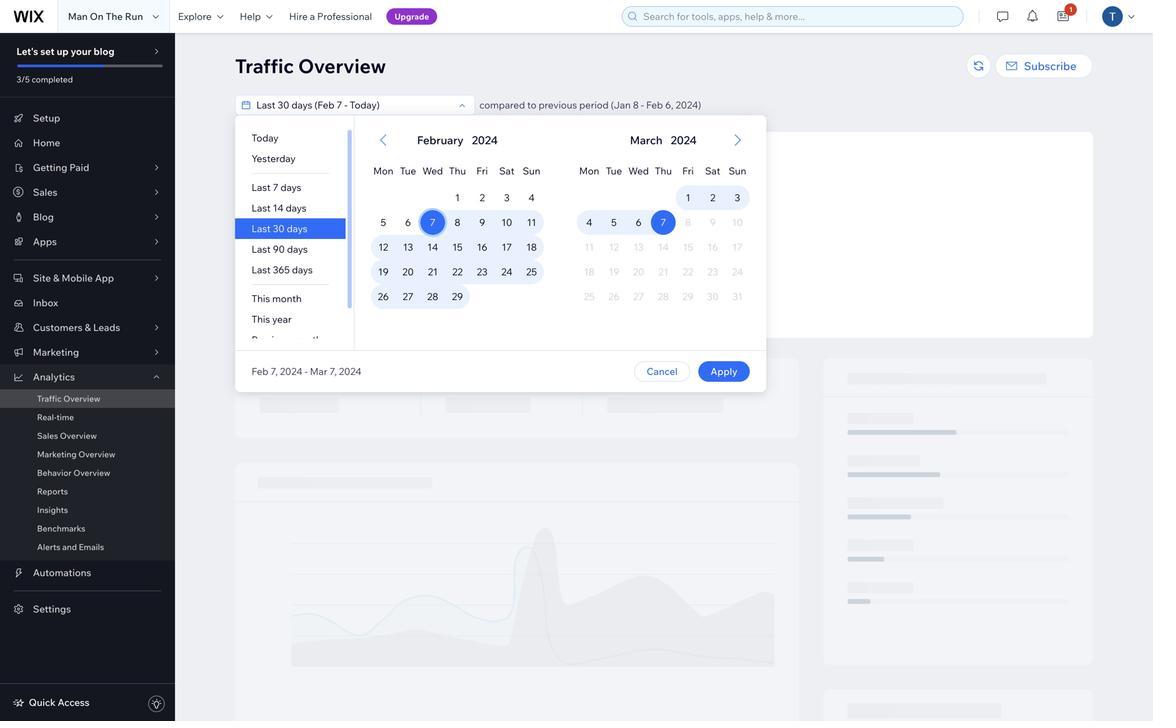 Task type: describe. For each thing, give the bounding box(es) containing it.
wed for 5
[[629, 165, 649, 177]]

sun for 5
[[729, 165, 747, 177]]

hire for hire a marketing expert
[[620, 301, 636, 311]]

sat for 6
[[500, 165, 515, 177]]

you'll
[[564, 257, 584, 267]]

insights link
[[0, 501, 175, 519]]

site & mobile app button
[[0, 266, 175, 291]]

your inside the sidebar element
[[71, 45, 92, 57]]

sales button
[[0, 180, 175, 205]]

last 30 days
[[252, 223, 308, 235]]

last for last 30 days
[[252, 223, 271, 235]]

insights
[[37, 505, 68, 515]]

traffic.
[[741, 257, 765, 267]]

traffic inside not enough traffic you'll get an overview once your site has more traffic.
[[679, 240, 707, 252]]

hire for hire a professional
[[289, 10, 308, 22]]

days for last 7 days
[[281, 181, 302, 193]]

quick
[[29, 696, 56, 709]]

customers & leads
[[33, 321, 120, 333]]

wed for 6
[[423, 165, 443, 177]]

this for this year
[[252, 313, 270, 325]]

the
[[106, 10, 123, 22]]

customers
[[33, 321, 83, 333]]

hire a marketing expert link
[[620, 300, 709, 312]]

behavior overview
[[37, 468, 110, 478]]

1 button
[[1049, 0, 1079, 33]]

previous
[[539, 99, 578, 111]]

let's
[[16, 45, 38, 57]]

14 inside list box
[[273, 202, 284, 214]]

fri for 5
[[683, 165, 694, 177]]

grid containing february
[[355, 115, 561, 350]]

access
[[58, 696, 90, 709]]

explore
[[178, 10, 212, 22]]

1 for 5
[[686, 192, 691, 204]]

0 vertical spatial traffic
[[235, 54, 294, 78]]

setup link
[[0, 106, 175, 131]]

16
[[477, 241, 488, 253]]

14 inside row
[[428, 241, 438, 253]]

behavior
[[37, 468, 72, 478]]

this year
[[252, 313, 292, 325]]

2024 down 2024)
[[671, 133, 697, 147]]

27
[[403, 291, 414, 303]]

year
[[272, 313, 292, 325]]

days for last 30 days
[[287, 223, 308, 235]]

row containing 5
[[371, 210, 544, 235]]

0 horizontal spatial -
[[305, 365, 308, 377]]

1 inside button
[[1070, 5, 1073, 14]]

0 vertical spatial 4
[[529, 192, 535, 204]]

row containing 26
[[371, 284, 544, 309]]

tue for 5
[[606, 165, 622, 177]]

8 inside row
[[455, 216, 461, 228]]

21
[[428, 266, 438, 278]]

thu for 5
[[655, 165, 672, 177]]

app
[[95, 272, 114, 284]]

february
[[417, 133, 464, 147]]

boost
[[657, 280, 680, 291]]

apps button
[[0, 229, 175, 254]]

thursday, march 7, 2024 cell
[[651, 210, 676, 235]]

alerts
[[37, 542, 60, 552]]

0 vertical spatial -
[[641, 99, 645, 111]]

cancel
[[647, 365, 678, 377]]

18
[[527, 241, 537, 253]]

7 for thursday, march 7, 2024 'cell'
[[661, 216, 667, 228]]

marketing button
[[0, 340, 175, 365]]

feb 7, 2024 - mar 7, 2024
[[252, 365, 362, 377]]

site
[[688, 257, 701, 267]]

real-
[[37, 412, 57, 422]]

a for professional
[[310, 10, 315, 22]]

& for site
[[53, 272, 59, 284]]

traffic overview inside the sidebar element
[[37, 394, 100, 404]]

emails
[[79, 542, 104, 552]]

today
[[252, 132, 279, 144]]

30
[[273, 223, 285, 235]]

professional
[[317, 10, 372, 22]]

previous month
[[252, 334, 322, 346]]

learn how to boost your traffic
[[606, 280, 723, 291]]

an
[[601, 257, 610, 267]]

17
[[502, 241, 512, 253]]

page skeleton image
[[235, 359, 1094, 721]]

2024 left the mar
[[280, 365, 303, 377]]

overview
[[612, 257, 646, 267]]

6,
[[666, 99, 674, 111]]

learn
[[606, 280, 628, 291]]

subscribe
[[1025, 59, 1077, 73]]

time
[[57, 412, 74, 422]]

hire a professional
[[289, 10, 372, 22]]

compared to previous period (jan 8 - feb 6, 2024)
[[480, 99, 702, 111]]

28
[[428, 291, 439, 303]]

fri for 6
[[477, 165, 488, 177]]

real-time
[[37, 412, 74, 422]]

23
[[477, 266, 488, 278]]

alerts and emails
[[37, 542, 104, 552]]

getting
[[33, 161, 67, 173]]

2 6 from the left
[[636, 216, 642, 228]]

let's set up your blog
[[16, 45, 115, 57]]

month for previous month
[[293, 334, 322, 346]]

on
[[90, 10, 104, 22]]

overview down professional
[[298, 54, 386, 78]]

row containing 19
[[371, 260, 544, 284]]

grid containing march
[[561, 115, 767, 350]]

leads
[[93, 321, 120, 333]]

your inside not enough traffic you'll get an overview once your site has more traffic.
[[669, 257, 686, 267]]

reports link
[[0, 482, 175, 501]]

alerts and emails link
[[0, 538, 175, 556]]

blog
[[33, 211, 54, 223]]

3/5 completed
[[16, 74, 73, 84]]

0 horizontal spatial 7
[[273, 181, 279, 193]]

sidebar element
[[0, 33, 175, 721]]

last for last 7 days
[[252, 181, 271, 193]]

setup
[[33, 112, 60, 124]]

traffic inside the sidebar element
[[37, 394, 62, 404]]

analytics
[[33, 371, 75, 383]]

yesterday
[[252, 152, 296, 165]]

up
[[57, 45, 69, 57]]

0 horizontal spatial to
[[528, 99, 537, 111]]

upgrade button
[[387, 8, 438, 25]]

22
[[453, 266, 463, 278]]

help
[[240, 10, 261, 22]]

month for this month
[[272, 293, 302, 305]]

mon tue wed thu for 5
[[580, 165, 672, 177]]

mar
[[310, 365, 328, 377]]

expert
[[685, 301, 709, 311]]

alert containing march
[[626, 132, 701, 148]]

mon tue wed thu for 6
[[374, 165, 466, 177]]

reports
[[37, 486, 68, 497]]



Task type: locate. For each thing, give the bounding box(es) containing it.
2 horizontal spatial 7
[[661, 216, 667, 228]]

thu for 6
[[449, 165, 466, 177]]

0 horizontal spatial 6
[[405, 216, 411, 228]]

overview for the sales overview 'link'
[[60, 431, 97, 441]]

1 horizontal spatial thu
[[655, 165, 672, 177]]

2 5 from the left
[[612, 216, 617, 228]]

1 horizontal spatial traffic overview
[[235, 54, 386, 78]]

1 5 from the left
[[381, 216, 386, 228]]

0 vertical spatial sales
[[33, 186, 57, 198]]

7 left 9
[[430, 216, 436, 228]]

& inside dropdown button
[[53, 272, 59, 284]]

1 vertical spatial sales
[[37, 431, 58, 441]]

1 3 from the left
[[504, 192, 510, 204]]

2 mon tue wed thu from the left
[[580, 165, 672, 177]]

alert containing february
[[413, 132, 502, 148]]

traffic down has
[[700, 280, 723, 291]]

a for marketing
[[638, 301, 642, 311]]

compared
[[480, 99, 525, 111]]

14 down wednesday, february 7, 2024 cell
[[428, 241, 438, 253]]

0 horizontal spatial 1
[[455, 192, 460, 204]]

overview up reports link
[[73, 468, 110, 478]]

1 horizontal spatial feb
[[647, 99, 664, 111]]

7 inside cell
[[430, 216, 436, 228]]

hire down how
[[620, 301, 636, 311]]

overview for behavior overview link
[[73, 468, 110, 478]]

traffic overview down hire a professional link
[[235, 54, 386, 78]]

1 vertical spatial marketing
[[37, 449, 77, 460]]

1 sat from the left
[[500, 165, 515, 177]]

cancel button
[[635, 361, 690, 382]]

0 horizontal spatial &
[[53, 272, 59, 284]]

0 vertical spatial hire
[[289, 10, 308, 22]]

1 horizontal spatial 7,
[[330, 365, 337, 377]]

2 this from the top
[[252, 313, 270, 325]]

last for last 365 days
[[252, 264, 271, 276]]

has
[[703, 257, 717, 267]]

this left year
[[252, 313, 270, 325]]

1 horizontal spatial hire
[[620, 301, 636, 311]]

2 sat from the left
[[706, 165, 721, 177]]

0 horizontal spatial sat
[[500, 165, 515, 177]]

overview up real-time link
[[63, 394, 100, 404]]

2 mon from the left
[[580, 165, 600, 177]]

0 vertical spatial this
[[252, 293, 270, 305]]

last left 90 at top left
[[252, 243, 271, 255]]

0 horizontal spatial traffic
[[37, 394, 62, 404]]

sat for 5
[[706, 165, 721, 177]]

1 horizontal spatial 2
[[711, 192, 716, 204]]

sales inside 'link'
[[37, 431, 58, 441]]

thu down march
[[655, 165, 672, 177]]

2 3 from the left
[[735, 192, 741, 204]]

days for last 90 days
[[287, 243, 308, 255]]

1 wed from the left
[[423, 165, 443, 177]]

1 mon from the left
[[374, 165, 394, 177]]

25
[[527, 266, 537, 278]]

1 vertical spatial 8
[[455, 216, 461, 228]]

to right how
[[647, 280, 655, 291]]

1 row group from the left
[[355, 185, 561, 350]]

7 up "last 14 days"
[[273, 181, 279, 193]]

3/5
[[16, 74, 30, 84]]

traffic up the real- at the left of page
[[37, 394, 62, 404]]

1 thu from the left
[[449, 165, 466, 177]]

2 horizontal spatial 1
[[1070, 5, 1073, 14]]

wednesday, february 7, 2024 cell
[[421, 210, 445, 235]]

settings
[[33, 603, 71, 615]]

days up "last 14 days"
[[281, 181, 302, 193]]

1 horizontal spatial to
[[647, 280, 655, 291]]

march
[[630, 133, 663, 147]]

overview up marketing overview
[[60, 431, 97, 441]]

1 horizontal spatial 5
[[612, 216, 617, 228]]

1 7, from the left
[[271, 365, 278, 377]]

1 vertical spatial to
[[647, 280, 655, 291]]

7,
[[271, 365, 278, 377], [330, 365, 337, 377]]

fri up 9
[[477, 165, 488, 177]]

5 last from the top
[[252, 264, 271, 276]]

marketing up behavior
[[37, 449, 77, 460]]

your right up on the top
[[71, 45, 92, 57]]

0 vertical spatial 8
[[633, 99, 639, 111]]

month up feb 7, 2024 - mar 7, 2024 on the left bottom of the page
[[293, 334, 322, 346]]

1 for 6
[[455, 192, 460, 204]]

sun
[[523, 165, 541, 177], [729, 165, 747, 177]]

overview for marketing overview link
[[78, 449, 115, 460]]

1 vertical spatial your
[[669, 257, 686, 267]]

1 horizontal spatial wed
[[629, 165, 649, 177]]

1 up not enough traffic you'll get an overview once your site has more traffic. on the top of page
[[686, 192, 691, 204]]

5 up overview
[[612, 216, 617, 228]]

marketing down customers
[[33, 346, 79, 358]]

1 horizontal spatial 7
[[430, 216, 436, 228]]

not enough traffic you'll get an overview once your site has more traffic.
[[564, 240, 765, 267]]

mon tue wed thu down february
[[374, 165, 466, 177]]

1 horizontal spatial 6
[[636, 216, 642, 228]]

1 horizontal spatial 1
[[686, 192, 691, 204]]

sales for sales
[[33, 186, 57, 198]]

days right 365
[[292, 264, 313, 276]]

1 vertical spatial 14
[[428, 241, 438, 253]]

to left previous
[[528, 99, 537, 111]]

days for last 14 days
[[286, 202, 307, 214]]

0 horizontal spatial mon
[[374, 165, 394, 177]]

1 last from the top
[[252, 181, 271, 193]]

marketing inside dropdown button
[[33, 346, 79, 358]]

sales inside dropdown button
[[33, 186, 57, 198]]

getting paid
[[33, 161, 89, 173]]

2 row group from the left
[[561, 185, 767, 350]]

- left the mar
[[305, 365, 308, 377]]

0 horizontal spatial 14
[[273, 202, 284, 214]]

- right (jan
[[641, 99, 645, 111]]

upgrade
[[395, 11, 429, 22]]

0 horizontal spatial feb
[[252, 365, 269, 377]]

hire
[[289, 10, 308, 22], [620, 301, 636, 311]]

alert down compared
[[413, 132, 502, 148]]

2 up has
[[711, 192, 716, 204]]

1 vertical spatial traffic
[[37, 394, 62, 404]]

row containing 4
[[577, 210, 750, 235]]

8 right (jan
[[633, 99, 639, 111]]

traffic
[[235, 54, 294, 78], [37, 394, 62, 404]]

7, down the previous
[[271, 365, 278, 377]]

7, right the mar
[[330, 365, 337, 377]]

feb
[[647, 99, 664, 111], [252, 365, 269, 377]]

3 up 10
[[504, 192, 510, 204]]

3 for 6
[[504, 192, 510, 204]]

customers & leads button
[[0, 315, 175, 340]]

14 up 30
[[273, 202, 284, 214]]

7 for wednesday, february 7, 2024 cell
[[430, 216, 436, 228]]

2 up 9
[[480, 192, 485, 204]]

29
[[452, 291, 463, 303]]

mobile
[[62, 272, 93, 284]]

overview down the sales overview 'link'
[[78, 449, 115, 460]]

2024 right the mar
[[339, 365, 362, 377]]

your left site
[[669, 257, 686, 267]]

a
[[310, 10, 315, 22], [638, 301, 642, 311]]

settings link
[[0, 597, 175, 622]]

2 alert from the left
[[626, 132, 701, 148]]

1 horizontal spatial -
[[641, 99, 645, 111]]

overview inside 'link'
[[60, 431, 97, 441]]

site & mobile app
[[33, 272, 114, 284]]

1 up "subscribe"
[[1070, 5, 1073, 14]]

last 14 days
[[252, 202, 307, 214]]

1 horizontal spatial traffic
[[235, 54, 294, 78]]

1
[[1070, 5, 1073, 14], [455, 192, 460, 204], [686, 192, 691, 204]]

row
[[371, 152, 544, 185], [577, 152, 750, 185], [371, 185, 544, 210], [577, 185, 750, 210], [371, 210, 544, 235], [577, 210, 750, 235], [371, 235, 544, 260], [577, 235, 750, 260], [371, 260, 544, 284], [577, 260, 750, 284], [371, 284, 544, 309], [577, 284, 750, 309], [371, 309, 544, 334]]

0 horizontal spatial wed
[[423, 165, 443, 177]]

1 horizontal spatial fri
[[683, 165, 694, 177]]

row group
[[355, 185, 561, 350], [561, 185, 767, 350]]

last 90 days
[[252, 243, 308, 255]]

1 vertical spatial &
[[85, 321, 91, 333]]

row containing 12
[[371, 235, 544, 260]]

3 last from the top
[[252, 223, 271, 235]]

sales up blog
[[33, 186, 57, 198]]

1 horizontal spatial tue
[[606, 165, 622, 177]]

0 horizontal spatial 8
[[455, 216, 461, 228]]

1 vertical spatial a
[[638, 301, 642, 311]]

0 horizontal spatial 5
[[381, 216, 386, 228]]

traffic overview up time
[[37, 394, 100, 404]]

1 6 from the left
[[405, 216, 411, 228]]

8 left 9
[[455, 216, 461, 228]]

1 horizontal spatial a
[[638, 301, 642, 311]]

apply button
[[699, 361, 750, 382]]

mon tue wed thu down march
[[580, 165, 672, 177]]

20
[[403, 266, 414, 278]]

2 last from the top
[[252, 202, 271, 214]]

grid
[[355, 115, 561, 350], [561, 115, 767, 350]]

1 vertical spatial -
[[305, 365, 308, 377]]

days for last 365 days
[[292, 264, 313, 276]]

365
[[273, 264, 290, 276]]

2 grid from the left
[[561, 115, 767, 350]]

9
[[480, 216, 485, 228]]

-
[[641, 99, 645, 111], [305, 365, 308, 377]]

last for last 90 days
[[252, 243, 271, 255]]

5 up the 12
[[381, 216, 386, 228]]

days
[[281, 181, 302, 193], [286, 202, 307, 214], [287, 223, 308, 235], [287, 243, 308, 255], [292, 264, 313, 276]]

1 vertical spatial hire
[[620, 301, 636, 311]]

1 vertical spatial this
[[252, 313, 270, 325]]

a down how
[[638, 301, 642, 311]]

row group for grid containing march
[[561, 185, 767, 350]]

alert
[[413, 132, 502, 148], [626, 132, 701, 148]]

0 horizontal spatial mon tue wed thu
[[374, 165, 466, 177]]

1 sun from the left
[[523, 165, 541, 177]]

0 horizontal spatial 7,
[[271, 365, 278, 377]]

1 horizontal spatial sun
[[729, 165, 747, 177]]

0 horizontal spatial tue
[[400, 165, 416, 177]]

1 horizontal spatial 3
[[735, 192, 741, 204]]

& for customers
[[85, 321, 91, 333]]

hire inside hire a professional link
[[289, 10, 308, 22]]

overview for traffic overview link on the bottom of page
[[63, 394, 100, 404]]

wed down february
[[423, 165, 443, 177]]

feb down the previous
[[252, 365, 269, 377]]

benchmarks
[[37, 523, 85, 534]]

a left professional
[[310, 10, 315, 22]]

0 horizontal spatial fri
[[477, 165, 488, 177]]

thu down february
[[449, 165, 466, 177]]

last down last 7 days
[[252, 202, 271, 214]]

0 horizontal spatial thu
[[449, 165, 466, 177]]

hire inside hire a marketing expert link
[[620, 301, 636, 311]]

hire right 'help' button
[[289, 10, 308, 22]]

3 for 5
[[735, 192, 741, 204]]

fri down 2024)
[[683, 165, 694, 177]]

1 horizontal spatial 14
[[428, 241, 438, 253]]

sales for sales overview
[[37, 431, 58, 441]]

1 alert from the left
[[413, 132, 502, 148]]

site
[[33, 272, 51, 284]]

1 vertical spatial month
[[293, 334, 322, 346]]

1 vertical spatial 4
[[587, 216, 593, 228]]

0 vertical spatial traffic
[[679, 240, 707, 252]]

this up the this year
[[252, 293, 270, 305]]

traffic up site
[[679, 240, 707, 252]]

alert down 6,
[[626, 132, 701, 148]]

mon for 5
[[374, 165, 394, 177]]

0 horizontal spatial 2
[[480, 192, 485, 204]]

month up year
[[272, 293, 302, 305]]

sales down the real- at the left of page
[[37, 431, 58, 441]]

sales overview
[[37, 431, 97, 441]]

sales overview link
[[0, 427, 175, 445]]

2 wed from the left
[[629, 165, 649, 177]]

1 horizontal spatial alert
[[626, 132, 701, 148]]

1 fri from the left
[[477, 165, 488, 177]]

run
[[125, 10, 143, 22]]

1 vertical spatial traffic overview
[[37, 394, 100, 404]]

(jan
[[611, 99, 631, 111]]

0 horizontal spatial hire
[[289, 10, 308, 22]]

0 horizontal spatial alert
[[413, 132, 502, 148]]

inbox link
[[0, 291, 175, 315]]

1 horizontal spatial 8
[[633, 99, 639, 111]]

2 fri from the left
[[683, 165, 694, 177]]

2 vertical spatial your
[[681, 280, 699, 291]]

4 last from the top
[[252, 243, 271, 255]]

1 tue from the left
[[400, 165, 416, 177]]

more
[[719, 257, 739, 267]]

days right 30
[[287, 223, 308, 235]]

1 mon tue wed thu from the left
[[374, 165, 466, 177]]

0 vertical spatial month
[[272, 293, 302, 305]]

& inside 'dropdown button'
[[85, 321, 91, 333]]

0 horizontal spatial sun
[[523, 165, 541, 177]]

2024 down compared
[[472, 133, 498, 147]]

last left 30
[[252, 223, 271, 235]]

1 horizontal spatial mon tue wed thu
[[580, 165, 672, 177]]

blog button
[[0, 205, 175, 229]]

10
[[502, 216, 513, 228]]

3 up more
[[735, 192, 741, 204]]

this month
[[252, 293, 302, 305]]

0 vertical spatial &
[[53, 272, 59, 284]]

this for this month
[[252, 293, 270, 305]]

7 inside 'cell'
[[661, 216, 667, 228]]

7 up enough
[[661, 216, 667, 228]]

11
[[527, 216, 537, 228]]

Search for tools, apps, help & more... field
[[640, 7, 960, 26]]

4 up 11
[[529, 192, 535, 204]]

days right 90 at top left
[[287, 243, 308, 255]]

1 horizontal spatial sat
[[706, 165, 721, 177]]

tue for 6
[[400, 165, 416, 177]]

& right "site"
[[53, 272, 59, 284]]

None field
[[252, 95, 454, 115]]

2 7, from the left
[[330, 365, 337, 377]]

& left leads
[[85, 321, 91, 333]]

&
[[53, 272, 59, 284], [85, 321, 91, 333]]

wed down march
[[629, 165, 649, 177]]

1 grid from the left
[[355, 115, 561, 350]]

learn how to boost your traffic link
[[606, 279, 723, 292]]

list box
[[235, 128, 354, 350]]

blog
[[94, 45, 115, 57]]

hire a marketing expert
[[620, 301, 709, 311]]

2 for 5
[[711, 192, 716, 204]]

4 up get
[[587, 216, 593, 228]]

last up "last 14 days"
[[252, 181, 271, 193]]

analytics button
[[0, 365, 175, 389]]

mon for 4
[[580, 165, 600, 177]]

1 this from the top
[[252, 293, 270, 305]]

0 vertical spatial feb
[[647, 99, 664, 111]]

traffic down 'help' button
[[235, 54, 294, 78]]

3
[[504, 192, 510, 204], [735, 192, 741, 204]]

man on the run
[[68, 10, 143, 22]]

enough
[[641, 240, 676, 252]]

get
[[586, 257, 599, 267]]

0 vertical spatial traffic overview
[[235, 54, 386, 78]]

0 horizontal spatial traffic overview
[[37, 394, 100, 404]]

benchmarks link
[[0, 519, 175, 538]]

4
[[529, 192, 535, 204], [587, 216, 593, 228]]

2 for 6
[[480, 192, 485, 204]]

marketing for marketing overview
[[37, 449, 77, 460]]

wed
[[423, 165, 443, 177], [629, 165, 649, 177]]

1 vertical spatial feb
[[252, 365, 269, 377]]

last for last 14 days
[[252, 202, 271, 214]]

sun for 6
[[523, 165, 541, 177]]

0 vertical spatial 14
[[273, 202, 284, 214]]

0 vertical spatial a
[[310, 10, 315, 22]]

sat
[[500, 165, 515, 177], [706, 165, 721, 177]]

row group for grid containing february
[[355, 185, 561, 350]]

1 vertical spatial traffic
[[700, 280, 723, 291]]

26
[[378, 291, 389, 303]]

2 2 from the left
[[711, 192, 716, 204]]

6 up 13
[[405, 216, 411, 228]]

home
[[33, 137, 60, 149]]

mon
[[374, 165, 394, 177], [580, 165, 600, 177]]

your right boost
[[681, 280, 699, 291]]

man
[[68, 10, 88, 22]]

0 vertical spatial to
[[528, 99, 537, 111]]

1 up 15
[[455, 192, 460, 204]]

1 2 from the left
[[480, 192, 485, 204]]

1 horizontal spatial 4
[[587, 216, 593, 228]]

2 tue from the left
[[606, 165, 622, 177]]

5
[[381, 216, 386, 228], [612, 216, 617, 228]]

12
[[379, 241, 389, 253]]

1 horizontal spatial mon
[[580, 165, 600, 177]]

2 thu from the left
[[655, 165, 672, 177]]

completed
[[32, 74, 73, 84]]

to
[[528, 99, 537, 111], [647, 280, 655, 291]]

list box containing today
[[235, 128, 354, 350]]

days up last 30 days
[[286, 202, 307, 214]]

6 left thursday, march 7, 2024 'cell'
[[636, 216, 642, 228]]

1 horizontal spatial &
[[85, 321, 91, 333]]

marketing
[[33, 346, 79, 358], [37, 449, 77, 460]]

0 horizontal spatial 4
[[529, 192, 535, 204]]

feb left 6,
[[647, 99, 664, 111]]

and
[[62, 542, 77, 552]]

0 horizontal spatial a
[[310, 10, 315, 22]]

2 sun from the left
[[729, 165, 747, 177]]

marketing overview link
[[0, 445, 175, 464]]

traffic
[[679, 240, 707, 252], [700, 280, 723, 291]]

0 horizontal spatial 3
[[504, 192, 510, 204]]

0 vertical spatial marketing
[[33, 346, 79, 358]]

24
[[502, 266, 513, 278]]

marketing for marketing
[[33, 346, 79, 358]]

0 vertical spatial your
[[71, 45, 92, 57]]

last left 365
[[252, 264, 271, 276]]

getting paid button
[[0, 155, 175, 180]]



Task type: vqa. For each thing, say whether or not it's contained in the screenshot.
right Update
no



